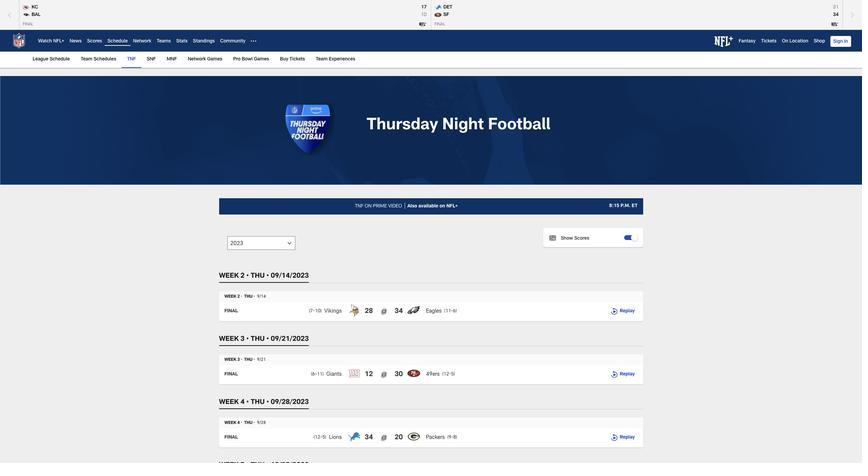 Task type: describe. For each thing, give the bounding box(es) containing it.
34 for eagles
[[395, 309, 403, 315]]

et
[[632, 204, 638, 209]]

tnf for tnf on prime video
[[355, 204, 363, 209]]

scores element
[[549, 234, 557, 242]]

thursday night football
[[367, 118, 551, 134]]

vikings
[[324, 309, 342, 315]]

giants
[[326, 372, 342, 378]]

nfl+ inside page main content main content
[[446, 204, 458, 209]]

schedules
[[94, 57, 116, 62]]

1 horizontal spatial schedule
[[107, 39, 128, 44]]

week 3 • thu • 09/21/2023
[[219, 336, 309, 343]]

team schedules link
[[78, 52, 119, 67]]

8:15 p.m. et link
[[219, 198, 643, 215]]

on location
[[782, 39, 808, 44]]

league schedule
[[33, 57, 70, 62]]

available
[[418, 204, 438, 209]]

community
[[220, 39, 245, 44]]


[[549, 234, 557, 242]]

9/28
[[257, 421, 266, 425]]

on
[[782, 39, 788, 44]]

final for sf
[[434, 22, 445, 27]]

(9-8)
[[447, 436, 457, 440]]

(11-6)
[[444, 309, 457, 314]]

12
[[365, 372, 373, 379]]

sign in button
[[830, 36, 851, 47]]

snf
[[147, 57, 156, 62]]

(9-
[[447, 436, 453, 440]]

on
[[365, 204, 372, 209]]

location
[[790, 39, 808, 44]]

0 horizontal spatial schedule
[[50, 57, 70, 62]]

replay link for 34
[[610, 308, 635, 316]]

week 2 · thu · 9/14
[[224, 295, 266, 299]]

10
[[421, 13, 427, 17]]

network link
[[133, 39, 151, 44]]

thu for 09/21/2023
[[251, 336, 265, 343]]

snf link
[[144, 52, 159, 67]]

fantasy link
[[739, 39, 756, 44]]

sf 49ers image
[[434, 11, 442, 19]]

3 ·
[[237, 358, 242, 362]]

mnf link
[[164, 52, 180, 67]]

packers
[[426, 436, 445, 441]]

league schedule link
[[33, 52, 73, 67]]

network for network
[[133, 39, 151, 44]]

det lions image
[[434, 4, 442, 11]]

also
[[407, 204, 417, 209]]

none checkbox inside page main content main content
[[624, 234, 638, 241]]

17
[[421, 5, 427, 10]]

lions
[[329, 436, 342, 441]]

(12- for 34
[[314, 436, 322, 440]]

4
[[240, 400, 245, 406]]

right score strip button image
[[845, 0, 860, 30]]

prime
[[373, 204, 387, 209]]

show
[[561, 236, 573, 241]]

nfl replay image
[[610, 371, 619, 379]]

thu for 09/28/2023
[[251, 400, 265, 406]]

standings link
[[193, 39, 215, 44]]

also available on nfl+
[[407, 204, 458, 209]]

eagles
[[426, 309, 442, 315]]

week for week 3 · thu · 9/21
[[224, 358, 236, 362]]

(12-5) for 34
[[314, 436, 326, 440]]

9/14
[[257, 295, 266, 299]]

9/21
[[257, 358, 266, 362]]

giants logo image
[[347, 367, 361, 381]]

buy tickets link
[[277, 52, 308, 67]]

• left "09/28/2023"
[[266, 400, 269, 406]]

34 for lions
[[365, 435, 373, 442]]

kc chiefs image
[[22, 4, 30, 11]]

week for week 2 • thu • 09/14/2023
[[219, 273, 239, 280]]

on
[[440, 204, 445, 209]]

tnf prime shield logo 2000x2000 image
[[268, 103, 348, 156]]

tnf for tnf
[[127, 57, 136, 62]]

lions logo image
[[347, 430, 361, 444]]

stats link
[[176, 39, 188, 44]]

09/28/2023
[[271, 400, 309, 406]]

thu for 09/14/2023
[[251, 273, 265, 280]]

09/21/2023
[[271, 336, 309, 343]]

det
[[443, 5, 452, 10]]

0 vertical spatial nfl+
[[53, 39, 64, 44]]

banner containing watch nfl+
[[0, 30, 862, 68]]

teams
[[157, 39, 171, 44]]

community link
[[220, 39, 245, 44]]

28
[[365, 309, 373, 315]]

vikings logo image
[[347, 304, 361, 317]]

experiences
[[329, 57, 355, 62]]

• left 09/21/2023
[[266, 336, 269, 343]]

stats
[[176, 39, 188, 44]]

news
[[70, 39, 82, 44]]

thu · for 2
[[244, 295, 255, 299]]

2 games from the left
[[254, 57, 269, 62]]

scores link
[[87, 39, 102, 44]]

left score strip button image
[[2, 0, 17, 30]]

10)
[[315, 309, 322, 314]]

thursday
[[367, 118, 438, 134]]

packers logo image
[[407, 430, 420, 444]]

30
[[395, 372, 403, 379]]

8)
[[453, 436, 457, 440]]

week 4 • thu • 09/28/2023
[[219, 400, 309, 406]]

(12-5) for 30
[[442, 372, 455, 377]]

(12- for 30
[[442, 372, 451, 377]]

league
[[33, 57, 48, 62]]

kc
[[32, 5, 38, 10]]

on location link
[[782, 39, 808, 44]]

2 horizontal spatial 34
[[833, 13, 839, 17]]



Task type: locate. For each thing, give the bounding box(es) containing it.
final
[[23, 22, 33, 27], [434, 22, 445, 27]]

final for bal
[[23, 22, 33, 27]]

week for week 2 · thu · 9/14
[[224, 295, 236, 299]]

thu · for 3
[[244, 358, 255, 362]]

bal ravens image
[[22, 11, 30, 19]]

0 horizontal spatial tnf
[[127, 57, 136, 62]]

watch
[[38, 39, 52, 44]]

tnf inside banner
[[127, 57, 136, 62]]

week left '2 ·'
[[224, 295, 236, 299]]

final for 2
[[224, 309, 238, 314]]

scores
[[87, 39, 102, 44], [574, 236, 589, 241]]

1 vertical spatial thu
[[251, 336, 265, 343]]

week 2 • thu • 09/14/2023
[[219, 273, 309, 280]]

0 horizontal spatial (12-
[[314, 436, 322, 440]]

nfl plus image
[[419, 21, 427, 28], [831, 21, 839, 28]]

1 horizontal spatial (12-
[[442, 372, 451, 377]]

team for team schedules
[[81, 57, 92, 62]]

tickets link
[[761, 39, 777, 44]]

team experiences
[[316, 57, 355, 62]]

2 nfl plus image from the left
[[831, 21, 839, 28]]

09/14/2023
[[271, 273, 309, 280]]

1 final from the top
[[224, 309, 238, 314]]

shop link
[[814, 39, 825, 44]]

team schedules
[[81, 57, 116, 62]]

5) right 49ers
[[451, 372, 455, 377]]

nfl plus image down the 31 on the right top of page
[[831, 21, 839, 28]]

1 vertical spatial 34
[[395, 309, 403, 315]]

fantasy
[[739, 39, 756, 44]]

0 horizontal spatial tickets
[[289, 57, 305, 62]]

0 vertical spatial final
[[224, 309, 238, 314]]

nfl plus image down 10 on the top left of the page
[[419, 21, 427, 28]]

standings
[[193, 39, 215, 44]]

nfl at image for 34
[[380, 434, 388, 442]]

2 nfl at image from the top
[[380, 434, 388, 442]]

eagles logo image
[[407, 304, 420, 317]]

1 vertical spatial schedule
[[50, 57, 70, 62]]

replay for 30
[[620, 372, 635, 377]]

team left schedules
[[81, 57, 92, 62]]

scores inside banner
[[87, 39, 102, 44]]

(7-10)
[[309, 309, 322, 314]]

1 horizontal spatial nfl+
[[446, 204, 458, 209]]

3 thu from the top
[[251, 400, 265, 406]]

team inside team experiences link
[[316, 57, 328, 62]]

nfl+ image
[[715, 36, 733, 47]]

mnf
[[167, 57, 177, 62]]

nfl replay image
[[610, 308, 619, 316], [610, 434, 619, 442]]

team left 'experiences'
[[316, 57, 328, 62]]

(12- right 49ers
[[442, 372, 451, 377]]

(12- left lions
[[314, 436, 322, 440]]

2 vertical spatial replay link
[[610, 434, 635, 442]]

news link
[[70, 39, 82, 44]]

1 nfl plus image from the left
[[419, 21, 427, 28]]

2 vertical spatial thu ·
[[244, 421, 255, 425]]

replay link for 20
[[610, 434, 635, 442]]

0 vertical spatial nfl at image
[[380, 308, 388, 316]]

the page will reload on selection element
[[227, 236, 295, 250]]

1 horizontal spatial tnf
[[355, 204, 363, 209]]

0 vertical spatial schedule
[[107, 39, 128, 44]]

0 vertical spatial (12-5)
[[442, 372, 455, 377]]

1 replay link from the top
[[610, 308, 635, 316]]

scores right the show on the right
[[574, 236, 589, 241]]

1 games from the left
[[207, 57, 222, 62]]

nfl+ right on
[[446, 204, 458, 209]]

(12-5) right 49ers
[[442, 372, 455, 377]]

week left 3 · at the left bottom of page
[[224, 358, 236, 362]]

2 vertical spatial 34
[[365, 435, 373, 442]]

1 horizontal spatial (12-5)
[[442, 372, 455, 377]]

None checkbox
[[624, 234, 638, 241]]

schedule up schedules
[[107, 39, 128, 44]]

0 vertical spatial tickets
[[761, 39, 777, 44]]

scores up team schedules link
[[87, 39, 102, 44]]

0 horizontal spatial team
[[81, 57, 92, 62]]

video
[[388, 204, 402, 209]]

thu · for 4
[[244, 421, 255, 425]]

bal
[[32, 13, 40, 17]]

(11-
[[444, 309, 453, 314]]

sign
[[833, 39, 843, 44]]

2
[[240, 273, 245, 280]]

•
[[246, 273, 249, 280], [266, 273, 269, 280], [246, 336, 249, 343], [266, 336, 269, 343], [246, 400, 249, 406], [266, 400, 269, 406]]

watch nfl+
[[38, 39, 64, 44]]

sf
[[443, 13, 449, 17]]

1 thu · from the top
[[244, 295, 255, 299]]

• left 09/14/2023
[[266, 273, 269, 280]]

• right the 3
[[246, 336, 249, 343]]

week for week 4 · thu · 9/28
[[224, 421, 236, 425]]

2 final from the top
[[224, 372, 238, 377]]

final down '4 ·'
[[224, 436, 238, 440]]

show scores
[[561, 236, 589, 241]]

thu right 4
[[251, 400, 265, 406]]

team for team experiences
[[316, 57, 328, 62]]

5) for 30
[[451, 372, 455, 377]]

• right 2
[[246, 273, 249, 280]]

night
[[442, 118, 484, 134]]

0 horizontal spatial 5)
[[322, 436, 326, 440]]

0 vertical spatial 5)
[[451, 372, 455, 377]]

thu ·
[[244, 295, 255, 299], [244, 358, 255, 362], [244, 421, 255, 425]]

2 vertical spatial final
[[224, 436, 238, 440]]

network games link
[[185, 52, 225, 67]]

football
[[488, 118, 551, 134]]

0 vertical spatial tnf
[[127, 57, 136, 62]]

scores inside page main content main content
[[574, 236, 589, 241]]

3 thu · from the top
[[244, 421, 255, 425]]

2 replay link from the top
[[610, 371, 635, 379]]

week for week 4 • thu • 09/28/2023
[[219, 400, 239, 406]]

replay link
[[610, 308, 635, 316], [610, 371, 635, 379], [610, 434, 635, 442]]

team experiences link
[[313, 52, 358, 67]]

1 vertical spatial network
[[188, 57, 206, 62]]

0 vertical spatial thu
[[251, 273, 265, 280]]

1 horizontal spatial 5)
[[451, 372, 455, 377]]

final down bal ravens icon
[[23, 22, 33, 27]]

games down standings
[[207, 57, 222, 62]]

replay for 34
[[620, 309, 635, 314]]

final down '2 ·'
[[224, 309, 238, 314]]

34 right lions logo
[[365, 435, 373, 442]]

2 vertical spatial replay
[[620, 436, 635, 440]]

nfl+
[[53, 39, 64, 44], [446, 204, 458, 209]]

1 team from the left
[[81, 57, 92, 62]]

1 vertical spatial tickets
[[289, 57, 305, 62]]

buy
[[280, 57, 288, 62]]

(12-5) left lions
[[314, 436, 326, 440]]

1 horizontal spatial final
[[434, 22, 445, 27]]

34
[[833, 13, 839, 17], [395, 309, 403, 315], [365, 435, 373, 442]]

pro bowl games
[[233, 57, 269, 62]]

nfl at image
[[380, 308, 388, 316], [380, 434, 388, 442]]

thu · right '2 ·'
[[244, 295, 255, 299]]

shop
[[814, 39, 825, 44]]

49ers logo image
[[407, 367, 420, 381]]

nfl at image left 20
[[380, 434, 388, 442]]

network down standings
[[188, 57, 206, 62]]

(12-5)
[[442, 372, 455, 377], [314, 436, 326, 440]]

3 final from the top
[[224, 436, 238, 440]]

1 final from the left
[[23, 22, 33, 27]]

week 4 · thu · 9/28
[[224, 421, 266, 425]]

banner
[[0, 30, 862, 68]]

2 team from the left
[[316, 57, 328, 62]]

1 nfl replay image from the top
[[610, 308, 619, 316]]

thu · right '4 ·'
[[244, 421, 255, 425]]

5) left lions
[[322, 436, 326, 440]]

nfl+ right watch
[[53, 39, 64, 44]]

1 horizontal spatial scores
[[574, 236, 589, 241]]

0 vertical spatial nfl replay image
[[610, 308, 619, 316]]

page main content main content
[[0, 76, 862, 463]]

6)
[[453, 309, 457, 314]]

2 replay from the top
[[620, 372, 635, 377]]

nfl plus image for 34
[[831, 21, 839, 28]]

replay link for 30
[[610, 371, 635, 379]]

1 horizontal spatial 34
[[395, 309, 403, 315]]

network for network games
[[188, 57, 206, 62]]

2 nfl replay image from the top
[[610, 434, 619, 442]]

0 horizontal spatial 34
[[365, 435, 373, 442]]

games right the bowl
[[254, 57, 269, 62]]

p.m.
[[621, 204, 630, 209]]

1 horizontal spatial games
[[254, 57, 269, 62]]

3 replay link from the top
[[610, 434, 635, 442]]

thu · right 3 · at the left bottom of page
[[244, 358, 255, 362]]

tnf inside page main content main content
[[355, 204, 363, 209]]

34 left eagles logo
[[395, 309, 403, 315]]

0 vertical spatial network
[[133, 39, 151, 44]]

tickets
[[761, 39, 777, 44], [289, 57, 305, 62]]

sign in
[[833, 39, 848, 44]]

nfl replay image for 34
[[610, 308, 619, 316]]

replay for 20
[[620, 436, 635, 440]]

20
[[395, 435, 403, 442]]

0 vertical spatial (12-
[[442, 372, 451, 377]]

3
[[240, 336, 245, 343]]

nfl at image right 28
[[380, 308, 388, 316]]

week left the 3
[[219, 336, 239, 343]]

• right 4
[[246, 400, 249, 406]]

thu
[[251, 273, 265, 280], [251, 336, 265, 343], [251, 400, 265, 406]]

1 nfl at image from the top
[[380, 308, 388, 316]]

0 horizontal spatial scores
[[87, 39, 102, 44]]

0 vertical spatial scores
[[87, 39, 102, 44]]

0 vertical spatial thu ·
[[244, 295, 255, 299]]

dots image
[[251, 38, 256, 44]]

0 horizontal spatial (12-5)
[[314, 436, 326, 440]]

1 vertical spatial replay
[[620, 372, 635, 377]]

1 vertical spatial (12-5)
[[314, 436, 326, 440]]

1 vertical spatial replay link
[[610, 371, 635, 379]]

1 vertical spatial tnf
[[355, 204, 363, 209]]

bowl
[[242, 57, 253, 62]]

1 vertical spatial scores
[[574, 236, 589, 241]]

tickets right buy
[[289, 57, 305, 62]]

week left 4
[[219, 400, 239, 406]]

tickets left on
[[761, 39, 777, 44]]

nfl replay image for 20
[[610, 434, 619, 442]]

0 horizontal spatial final
[[23, 22, 33, 27]]

8:15
[[609, 204, 619, 209]]

pro bowl games link
[[230, 52, 272, 67]]

0 horizontal spatial nfl+
[[53, 39, 64, 44]]

4 ·
[[237, 421, 242, 425]]

team
[[81, 57, 92, 62], [316, 57, 328, 62]]

week
[[219, 273, 239, 280], [224, 295, 236, 299], [219, 336, 239, 343], [224, 358, 236, 362], [219, 400, 239, 406], [224, 421, 236, 425]]

tnf link
[[124, 52, 139, 67]]

1 replay from the top
[[620, 309, 635, 314]]

network games
[[188, 57, 222, 62]]

schedule link
[[107, 39, 128, 44]]

1 horizontal spatial tickets
[[761, 39, 777, 44]]

thu right the 3
[[251, 336, 265, 343]]

1 vertical spatial 5)
[[322, 436, 326, 440]]

2 ·
[[237, 295, 242, 299]]

(6-
[[311, 372, 317, 377]]

1 vertical spatial nfl at image
[[380, 434, 388, 442]]

3 replay from the top
[[620, 436, 635, 440]]

0 vertical spatial replay link
[[610, 308, 635, 316]]

1 vertical spatial (12-
[[314, 436, 322, 440]]

week left '4 ·'
[[224, 421, 236, 425]]

nfl at image
[[380, 371, 388, 379]]

1 vertical spatial nfl replay image
[[610, 434, 619, 442]]

team inside team schedules link
[[81, 57, 92, 62]]

week left 2
[[219, 273, 239, 280]]

0 vertical spatial 34
[[833, 13, 839, 17]]

1 vertical spatial thu ·
[[244, 358, 255, 362]]

final down 3 · at the left bottom of page
[[224, 372, 238, 377]]

network
[[133, 39, 151, 44], [188, 57, 206, 62]]

2 thu · from the top
[[244, 358, 255, 362]]

1 thu from the top
[[251, 273, 265, 280]]

week for week 3 • thu • 09/21/2023
[[219, 336, 239, 343]]

0 horizontal spatial network
[[133, 39, 151, 44]]

1 horizontal spatial team
[[316, 57, 328, 62]]

network up "snf" link
[[133, 39, 151, 44]]

2 final from the left
[[434, 22, 445, 27]]

final for 3
[[224, 372, 238, 377]]

in
[[844, 39, 848, 44]]

1 horizontal spatial network
[[188, 57, 206, 62]]

(6-11)
[[311, 372, 324, 377]]

pro
[[233, 57, 241, 62]]

final for 4
[[224, 436, 238, 440]]

nfl plus image for 10
[[419, 21, 427, 28]]

tnf left "snf" link
[[127, 57, 136, 62]]

8:15 p.m. et
[[609, 204, 638, 209]]

teams link
[[157, 39, 171, 44]]

final down sf 49ers image
[[434, 22, 445, 27]]

tnf left on
[[355, 204, 363, 209]]

2 vertical spatial thu
[[251, 400, 265, 406]]

5) for 34
[[322, 436, 326, 440]]

1 vertical spatial final
[[224, 372, 238, 377]]

0 vertical spatial replay
[[620, 309, 635, 314]]

replay
[[620, 309, 635, 314], [620, 372, 635, 377], [620, 436, 635, 440]]

nfl at image for 28
[[380, 308, 388, 316]]

schedule right league
[[50, 57, 70, 62]]

2 thu from the top
[[251, 336, 265, 343]]

0 horizontal spatial games
[[207, 57, 222, 62]]

buy tickets
[[280, 57, 305, 62]]

34 down the 31 on the right top of page
[[833, 13, 839, 17]]

thu right 2
[[251, 273, 265, 280]]

(7-
[[309, 309, 315, 314]]

nfl shield image
[[11, 33, 27, 49]]

0 horizontal spatial nfl plus image
[[419, 21, 427, 28]]

tnf on prime video
[[355, 204, 402, 209]]

1 horizontal spatial nfl plus image
[[831, 21, 839, 28]]

1 vertical spatial nfl+
[[446, 204, 458, 209]]



Task type: vqa. For each thing, say whether or not it's contained in the screenshot.


